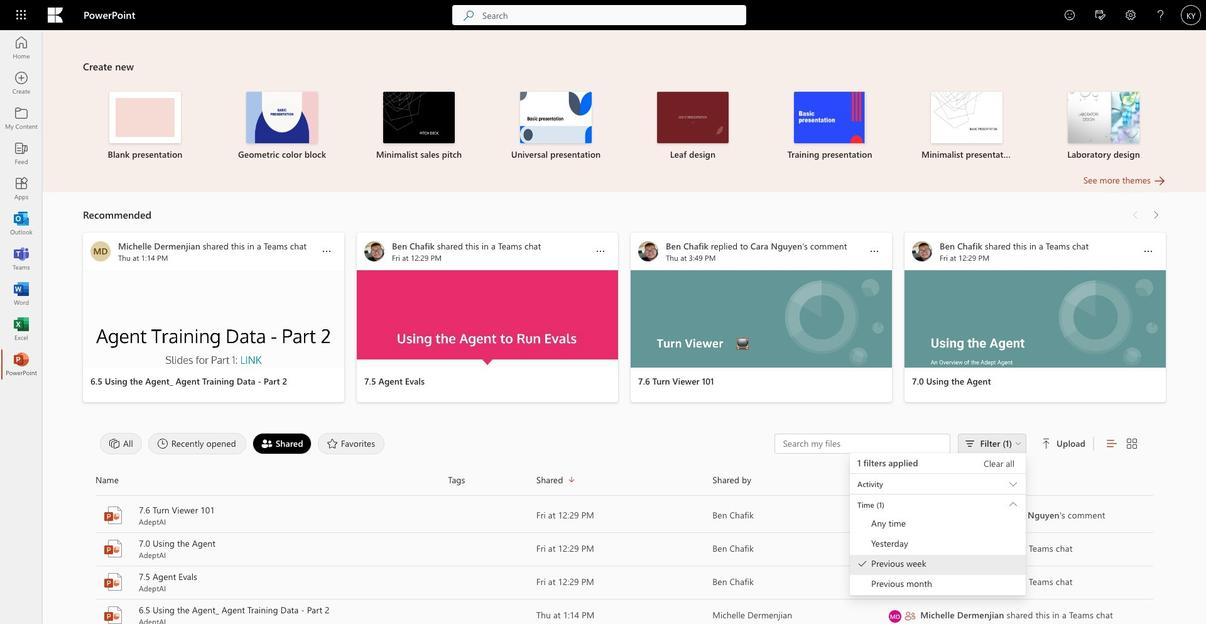 Task type: vqa. For each thing, say whether or not it's contained in the screenshot.
ORGANIZATIONAL LOGO
yes



Task type: describe. For each thing, give the bounding box(es) containing it.
7.5 agent evals group
[[357, 233, 618, 402]]

7.5 agent evals image
[[357, 270, 618, 368]]

displaying 5 out of 15 files. status
[[775, 434, 1140, 596]]

4 tab from the left
[[315, 433, 388, 454]]

2 menu from the top
[[850, 515, 1026, 595]]

1 tab from the left
[[97, 433, 145, 454]]

3 tab from the left
[[249, 433, 315, 454]]

all element
[[100, 433, 142, 454]]

6.5 using the agent_ agent training data - part 2 group
[[83, 233, 344, 402]]

2 tab from the left
[[145, 433, 249, 454]]

opens profile card for bchafik@keywordsstudios.com image for "name 7.5 agent evals" cell on the left
[[889, 577, 902, 589]]

powerpoint image for name 6.5 using the agent_ agent training data - part 2 cell
[[103, 605, 123, 624]]

go to your outlook image
[[15, 217, 28, 230]]

go to word image
[[15, 288, 28, 300]]

powerpoint image
[[103, 539, 123, 559]]

go to excel image
[[15, 323, 28, 336]]

organizational logo image
[[48, 8, 63, 23]]

name 7.5 agent evals cell
[[96, 571, 448, 593]]

create image
[[15, 77, 28, 89]]

1 menu from the top
[[850, 495, 1026, 596]]

home image
[[15, 41, 28, 54]]

checkbox item inside displaying 5 out of 15 files. status
[[850, 555, 1026, 575]]

training presentation element
[[769, 92, 891, 161]]

laboratory design element
[[1043, 92, 1165, 161]]

powerpoint image for "name 7.5 agent evals" cell on the left
[[103, 572, 123, 592]]

minimalist presentation image
[[931, 92, 1003, 143]]

name 7.6 turn viewer 101 cell
[[96, 504, 448, 527]]

minimalist sales pitch element
[[358, 92, 480, 161]]

opens profile card for bchafik@keywordsstudios.com image for "name 7.6 turn viewer 101" cell
[[889, 510, 902, 523]]

name 6.5 using the agent_ agent training data - part 2 cell
[[96, 604, 448, 624]]

next image
[[1150, 205, 1163, 225]]

geometric color block image
[[246, 92, 318, 143]]

apps image
[[15, 182, 28, 195]]



Task type: locate. For each thing, give the bounding box(es) containing it.
2 opens profile card for bchafik@keywordsstudios.com image from the top
[[889, 543, 902, 556]]

favorites element
[[318, 433, 385, 454]]

tags, column 2 of 5 column header
[[448, 470, 536, 490]]

row
[[96, 470, 1154, 496]]

go to powerpoint image
[[15, 358, 28, 371]]

powerpoint image inside name 6.5 using the agent_ agent training data - part 2 cell
[[103, 605, 123, 624]]

powerpoint image for "name 7.6 turn viewer 101" cell
[[103, 505, 123, 525]]

Search box. Suggestions appear as you type. search field
[[482, 5, 746, 25]]

None search field
[[452, 5, 746, 25]]

leaf design element
[[632, 92, 754, 161]]

list
[[83, 80, 1166, 173]]

powerpoint image inside "name 7.6 turn viewer 101" cell
[[103, 505, 123, 525]]

menu
[[850, 495, 1026, 596], [850, 515, 1026, 595]]

1 powerpoint image from the top
[[103, 505, 123, 525]]

go to teams image
[[15, 253, 28, 265]]

universal presentation element
[[495, 92, 617, 161]]

banner
[[0, 0, 1207, 33]]

activity, column 5 of 5 column header
[[889, 470, 1154, 490]]

my content image
[[15, 112, 28, 124]]

3 opens profile card for bchafik@keywordsstudios.com image from the top
[[889, 577, 902, 589]]

feed image
[[15, 147, 28, 160]]

3 powerpoint image from the top
[[103, 605, 123, 624]]

0 vertical spatial opens profile card for bchafik@keywordsstudios.com image
[[889, 510, 902, 523]]

main content
[[43, 30, 1207, 624]]

universal presentation image
[[520, 92, 592, 143]]

1 opens profile card for bchafik@keywordsstudios.com image from the top
[[889, 510, 902, 523]]

training presentation image
[[794, 92, 866, 143]]

2 powerpoint image from the top
[[103, 572, 123, 592]]

2 vertical spatial powerpoint image
[[103, 605, 123, 624]]

opens profile card for bchafik@keywordsstudios.com image
[[889, 510, 902, 523], [889, 543, 902, 556], [889, 577, 902, 589]]

geometric color block element
[[221, 92, 343, 161]]

leaf design image
[[657, 92, 729, 143]]

account manager for kate yudina image
[[1181, 5, 1202, 25]]

1 vertical spatial powerpoint image
[[103, 572, 123, 592]]

7.0 using the agent group
[[905, 233, 1166, 402]]

Search my files text field
[[782, 437, 944, 450]]

opens profile card for bchafik@keywordsstudios.com image for name 7.0 using the agent cell
[[889, 543, 902, 556]]

laboratory design image
[[1068, 92, 1140, 143]]

2 vertical spatial opens profile card for bchafik@keywordsstudios.com image
[[889, 577, 902, 589]]

1 vertical spatial opens profile card for bchafik@keywordsstudios.com image
[[889, 543, 902, 556]]

tab list
[[97, 430, 775, 457]]

checkbox item
[[850, 555, 1026, 575]]

tab
[[97, 433, 145, 454], [145, 433, 249, 454], [249, 433, 315, 454], [315, 433, 388, 454]]

navigation
[[0, 30, 43, 382]]

recently opened element
[[148, 433, 246, 454]]

7.6 turn viewer 101 group
[[631, 233, 892, 402]]

6.5 using the agent_ agent training data - part 2 image
[[83, 270, 344, 368]]

minimalist presentation element
[[906, 92, 1028, 161]]

powerpoint image inside "name 7.5 agent evals" cell
[[103, 572, 123, 592]]

7.6 turn viewer 101 image
[[631, 270, 892, 368]]

name 7.0 using the agent cell
[[96, 537, 448, 560]]

blank presentation element
[[84, 92, 206, 161]]

shared element
[[252, 433, 311, 454]]

powerpoint image
[[103, 505, 123, 525], [103, 572, 123, 592], [103, 605, 123, 624]]

application
[[0, 30, 1207, 624]]

minimalist sales pitch image
[[383, 92, 455, 143]]

0 vertical spatial powerpoint image
[[103, 505, 123, 525]]



